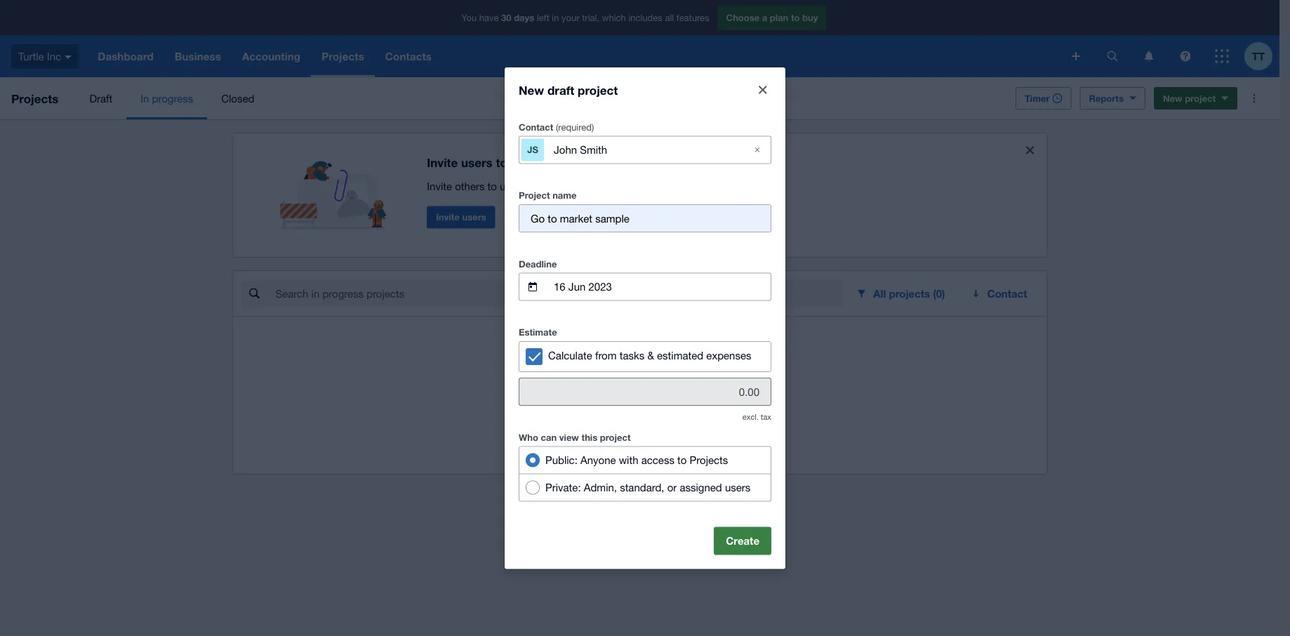 Task type: locate. For each thing, give the bounding box(es) containing it.
0 horizontal spatial create
[[521, 400, 553, 413]]

excl.
[[743, 412, 759, 422]]

to left use
[[488, 180, 497, 193]]

users down others
[[462, 212, 486, 223]]

invite down others
[[436, 212, 460, 223]]

name
[[553, 190, 577, 201]]

a left the new
[[556, 400, 561, 413]]

new up track
[[664, 400, 687, 413]]

no
[[573, 378, 590, 393]]

users inside new draft project 'dialog'
[[725, 481, 751, 493]]

30
[[501, 12, 512, 23]]

0 vertical spatial create
[[521, 400, 553, 413]]

users
[[461, 156, 493, 170], [462, 212, 486, 223], [725, 481, 751, 493]]

create inside button
[[726, 535, 760, 547]]

keep
[[636, 417, 659, 429]]

to inside group
[[678, 454, 687, 466]]

new left draft on the left top of page
[[519, 83, 544, 97]]

0 vertical spatial your
[[562, 12, 580, 23]]

0 horizontal spatial projects
[[593, 378, 640, 393]]

your inside create a new project from the new project button add tasks, enter time and keep track of your spending
[[701, 417, 721, 429]]

project inside new project popup button
[[1185, 93, 1216, 104]]

svg image
[[1216, 49, 1230, 63], [1145, 51, 1154, 61], [1181, 51, 1191, 61], [1072, 52, 1081, 60]]

Search in progress projects search field
[[274, 280, 841, 307]]

contact for contact (required)
[[519, 121, 554, 132]]

1 horizontal spatial your
[[701, 417, 721, 429]]

from inside create a new project from the new project button add tasks, enter time and keep track of your spending
[[622, 400, 644, 413]]

projects down js
[[511, 156, 558, 170]]

contact inside new draft project 'dialog'
[[519, 121, 554, 132]]

and
[[561, 180, 579, 193], [615, 180, 633, 193], [615, 417, 633, 429]]

in
[[141, 92, 149, 104]]

1 vertical spatial invite
[[427, 180, 452, 193]]

a inside the tt banner
[[762, 12, 768, 23]]

2 vertical spatial users
[[725, 481, 751, 493]]

add
[[512, 417, 532, 429]]

Project name field
[[520, 205, 771, 232]]

contact button
[[962, 279, 1039, 308]]

choose a plan to buy
[[726, 12, 818, 23]]

0 horizontal spatial new
[[519, 83, 544, 97]]

a
[[762, 12, 768, 23], [556, 400, 561, 413]]

0 horizontal spatial your
[[562, 12, 580, 23]]

new inside 'dialog'
[[519, 83, 544, 97]]

0 vertical spatial a
[[762, 12, 768, 23]]

in right left
[[552, 12, 559, 23]]

0 vertical spatial contact
[[519, 121, 554, 132]]

Deadline field
[[553, 273, 771, 300]]

all projects (0)
[[874, 287, 946, 300]]

who
[[519, 432, 539, 443]]

(required)
[[556, 121, 594, 132]]

assigned
[[680, 481, 722, 493]]

tt button
[[1245, 35, 1280, 77]]

tasks,
[[535, 417, 562, 429]]

your
[[562, 12, 580, 23], [701, 417, 721, 429]]

1 vertical spatial projects
[[593, 378, 640, 393]]

turtle
[[18, 50, 44, 62]]

projects for (0)
[[889, 287, 931, 300]]

and inside create a new project from the new project button add tasks, enter time and keep track of your spending
[[615, 417, 633, 429]]

create for create a new project from the new project button add tasks, enter time and keep track of your spending
[[521, 400, 553, 413]]

projects down tasks
[[593, 378, 640, 393]]

1 vertical spatial contact
[[988, 287, 1028, 300]]

2 vertical spatial invite
[[436, 212, 460, 223]]

svg image inside turtle inc popup button
[[65, 55, 72, 59]]

to left buy
[[791, 12, 800, 23]]

progress right in
[[152, 92, 193, 104]]

invite users to projects
[[427, 156, 558, 170]]

projects down turtle
[[11, 91, 59, 105]]

in up the
[[643, 378, 653, 393]]

trial,
[[582, 12, 600, 23]]

invite users
[[436, 212, 486, 223]]

invite up others
[[427, 156, 458, 170]]

contact for contact
[[988, 287, 1028, 300]]

1 vertical spatial a
[[556, 400, 561, 413]]

features
[[677, 12, 710, 23]]

navigation inside the tt banner
[[87, 35, 1062, 77]]

Find or create a contact field
[[553, 136, 738, 163]]

projects up assigned on the right bottom of page
[[690, 454, 728, 466]]

0 vertical spatial users
[[461, 156, 493, 170]]

0 horizontal spatial a
[[556, 400, 561, 413]]

plan
[[770, 12, 789, 23]]

svg image
[[1108, 51, 1118, 61], [65, 55, 72, 59]]

from left the
[[622, 400, 644, 413]]

new right reports popup button
[[1163, 93, 1183, 104]]

timer button
[[1016, 87, 1072, 110]]

inc
[[47, 50, 61, 62]]

projects
[[11, 91, 59, 105], [511, 156, 558, 170], [520, 180, 558, 193], [690, 454, 728, 466]]

group
[[519, 446, 772, 502]]

1 horizontal spatial a
[[762, 12, 768, 23]]

and right time
[[615, 417, 633, 429]]

1 horizontal spatial projects
[[889, 287, 931, 300]]

project
[[578, 83, 618, 97], [1185, 93, 1216, 104], [587, 400, 619, 413], [690, 400, 725, 413], [600, 432, 631, 443]]

draft
[[89, 92, 112, 104]]

create button
[[714, 527, 772, 555]]

1 horizontal spatial progress
[[656, 378, 707, 393]]

tasks
[[620, 349, 645, 361]]

from
[[595, 349, 617, 361], [622, 400, 644, 413]]

contact
[[519, 121, 554, 132], [988, 287, 1028, 300]]

progress down estimated
[[656, 378, 707, 393]]

invite others to use projects and assign and manage their user roles
[[427, 180, 746, 193]]

turtle inc button
[[0, 35, 87, 77]]

projects
[[889, 287, 931, 300], [593, 378, 640, 393]]

1 vertical spatial create
[[726, 535, 760, 547]]

projects left (0)
[[889, 287, 931, 300]]

public:
[[546, 454, 578, 466]]

your right the 'of'
[[701, 417, 721, 429]]

users for invite users to projects
[[461, 156, 493, 170]]

0 horizontal spatial contact
[[519, 121, 554, 132]]

0 vertical spatial from
[[595, 349, 617, 361]]

new project button
[[1154, 87, 1238, 110]]

others
[[455, 180, 485, 193]]

1 vertical spatial in
[[643, 378, 653, 393]]

a left the 'plan'
[[762, 12, 768, 23]]

new
[[564, 400, 584, 413]]

navigation
[[87, 35, 1062, 77]]

in inside the tt banner
[[552, 12, 559, 23]]

contact right (0)
[[988, 287, 1028, 300]]

expenses
[[707, 349, 752, 361]]

0 horizontal spatial from
[[595, 349, 617, 361]]

1 horizontal spatial contact
[[988, 287, 1028, 300]]

e.g. 10,000.00 field
[[520, 378, 771, 405]]

users right assigned on the right bottom of page
[[725, 481, 751, 493]]

clear image
[[744, 136, 772, 164]]

to right access at the bottom
[[678, 454, 687, 466]]

with
[[619, 454, 639, 466]]

to inside the tt banner
[[791, 12, 800, 23]]

1 vertical spatial users
[[462, 212, 486, 223]]

0 horizontal spatial svg image
[[65, 55, 72, 59]]

to
[[791, 12, 800, 23], [496, 156, 508, 170], [488, 180, 497, 193], [678, 454, 687, 466]]

new
[[519, 83, 544, 97], [1163, 93, 1183, 104], [664, 400, 687, 413]]

from left tasks
[[595, 349, 617, 361]]

contact (required)
[[519, 121, 594, 132]]

new inside popup button
[[1163, 93, 1183, 104]]

0 vertical spatial projects
[[889, 287, 931, 300]]

and right assign on the left top of page
[[615, 180, 633, 193]]

tax
[[761, 412, 772, 422]]

manage
[[636, 180, 674, 193]]

have
[[479, 12, 499, 23]]

your left "trial," at the top of page
[[562, 12, 580, 23]]

turtle inc
[[18, 50, 61, 62]]

contact inside popup button
[[988, 287, 1028, 300]]

svg image up reports popup button
[[1108, 51, 1118, 61]]

1 horizontal spatial new
[[664, 400, 687, 413]]

a inside create a new project from the new project button add tasks, enter time and keep track of your spending
[[556, 400, 561, 413]]

0 horizontal spatial progress
[[152, 92, 193, 104]]

no projects in progress
[[573, 378, 707, 393]]

group containing public: anyone with access to projects
[[519, 446, 772, 502]]

estimate
[[519, 327, 557, 338]]

1 horizontal spatial create
[[726, 535, 760, 547]]

1 horizontal spatial from
[[622, 400, 644, 413]]

0 vertical spatial in
[[552, 12, 559, 23]]

0 horizontal spatial in
[[552, 12, 559, 23]]

create inside create a new project from the new project button add tasks, enter time and keep track of your spending
[[521, 400, 553, 413]]

2 horizontal spatial new
[[1163, 93, 1183, 104]]

create for create
[[726, 535, 760, 547]]

users up others
[[461, 156, 493, 170]]

invite left others
[[427, 180, 452, 193]]

tt banner
[[0, 0, 1280, 77]]

a for create a new project from the new project button add tasks, enter time and keep track of your spending
[[556, 400, 561, 413]]

excl. tax
[[743, 412, 772, 422]]

new for new project
[[1163, 93, 1183, 104]]

roles
[[723, 180, 746, 193]]

js
[[527, 144, 538, 155]]

progress
[[152, 92, 193, 104], [656, 378, 707, 393]]

1 vertical spatial your
[[701, 417, 721, 429]]

your inside the tt banner
[[562, 12, 580, 23]]

projects inside 'popup button'
[[889, 287, 931, 300]]

0 vertical spatial invite
[[427, 156, 458, 170]]

svg image right inc
[[65, 55, 72, 59]]

contact up js
[[519, 121, 554, 132]]

of
[[689, 417, 698, 429]]

choose
[[726, 12, 760, 23]]

invite users link
[[427, 206, 496, 229]]

new project
[[1163, 93, 1216, 104]]

can
[[541, 432, 557, 443]]

1 vertical spatial from
[[622, 400, 644, 413]]



Task type: vqa. For each thing, say whether or not it's contained in the screenshot.
middle Center,
no



Task type: describe. For each thing, give the bounding box(es) containing it.
assign
[[582, 180, 612, 193]]

draft
[[548, 83, 575, 97]]

all
[[665, 12, 674, 23]]

1 horizontal spatial svg image
[[1108, 51, 1118, 61]]

project name
[[519, 190, 577, 201]]

users for invite users
[[462, 212, 486, 223]]

new for new draft project
[[519, 83, 544, 97]]

user
[[700, 180, 721, 193]]

invite for invite users to projects
[[427, 156, 458, 170]]

private: admin, standard, or assigned users
[[546, 481, 751, 493]]

private:
[[546, 481, 581, 493]]

from inside new draft project 'dialog'
[[595, 349, 617, 361]]

projects inside new draft project 'dialog'
[[690, 454, 728, 466]]

project
[[519, 190, 550, 201]]

and left assign on the left top of page
[[561, 180, 579, 193]]

&
[[648, 349, 654, 361]]

in progress
[[141, 92, 193, 104]]

use
[[500, 180, 517, 193]]

their
[[677, 180, 697, 193]]

anyone
[[581, 454, 616, 466]]

all
[[874, 287, 886, 300]]

reports
[[1089, 93, 1124, 104]]

tt
[[1253, 50, 1265, 62]]

close image
[[759, 85, 768, 94]]

spending
[[724, 417, 768, 429]]

new draft project
[[519, 83, 618, 97]]

a for choose a plan to buy
[[762, 12, 768, 23]]

buy
[[803, 12, 818, 23]]

in progress link
[[127, 77, 207, 119]]

admin,
[[584, 481, 617, 493]]

timer
[[1025, 93, 1050, 104]]

draft link
[[75, 77, 127, 119]]

you
[[462, 12, 477, 23]]

all projects (0) button
[[847, 279, 957, 308]]

the
[[646, 400, 661, 413]]

to up use
[[496, 156, 508, 170]]

invite for invite users
[[436, 212, 460, 223]]

closed
[[221, 92, 254, 104]]

calculate from tasks & estimated expenses
[[548, 349, 752, 361]]

(0)
[[933, 287, 946, 300]]

0 vertical spatial progress
[[152, 92, 193, 104]]

new inside create a new project from the new project button add tasks, enter time and keep track of your spending
[[664, 400, 687, 413]]

closed link
[[207, 77, 269, 119]]

estimated
[[657, 349, 704, 361]]

you have 30 days left in your trial, which includes all features
[[462, 12, 710, 23]]

includes
[[629, 12, 663, 23]]

track
[[662, 417, 686, 429]]

invite users to projects image
[[281, 145, 393, 229]]

group inside new draft project 'dialog'
[[519, 446, 772, 502]]

1 vertical spatial progress
[[656, 378, 707, 393]]

projects for in
[[593, 378, 640, 393]]

access
[[642, 454, 675, 466]]

public: anyone with access to projects
[[546, 454, 728, 466]]

reports button
[[1080, 87, 1146, 110]]

calculate
[[548, 349, 593, 361]]

create a new project from the new project button add tasks, enter time and keep track of your spending
[[512, 400, 768, 429]]

days
[[514, 12, 535, 23]]

button
[[728, 400, 759, 413]]

who can view this project
[[519, 432, 631, 443]]

new draft project dialog
[[505, 67, 786, 569]]

projects right use
[[520, 180, 558, 193]]

standard,
[[620, 481, 665, 493]]

enter
[[565, 417, 589, 429]]

invite for invite others to use projects and assign and manage their user roles
[[427, 180, 452, 193]]

or
[[668, 481, 677, 493]]

left
[[537, 12, 550, 23]]

close button
[[749, 76, 777, 104]]

this
[[582, 432, 598, 443]]

1 horizontal spatial in
[[643, 378, 653, 393]]

deadline
[[519, 258, 557, 269]]

which
[[602, 12, 626, 23]]

time
[[592, 417, 613, 429]]



